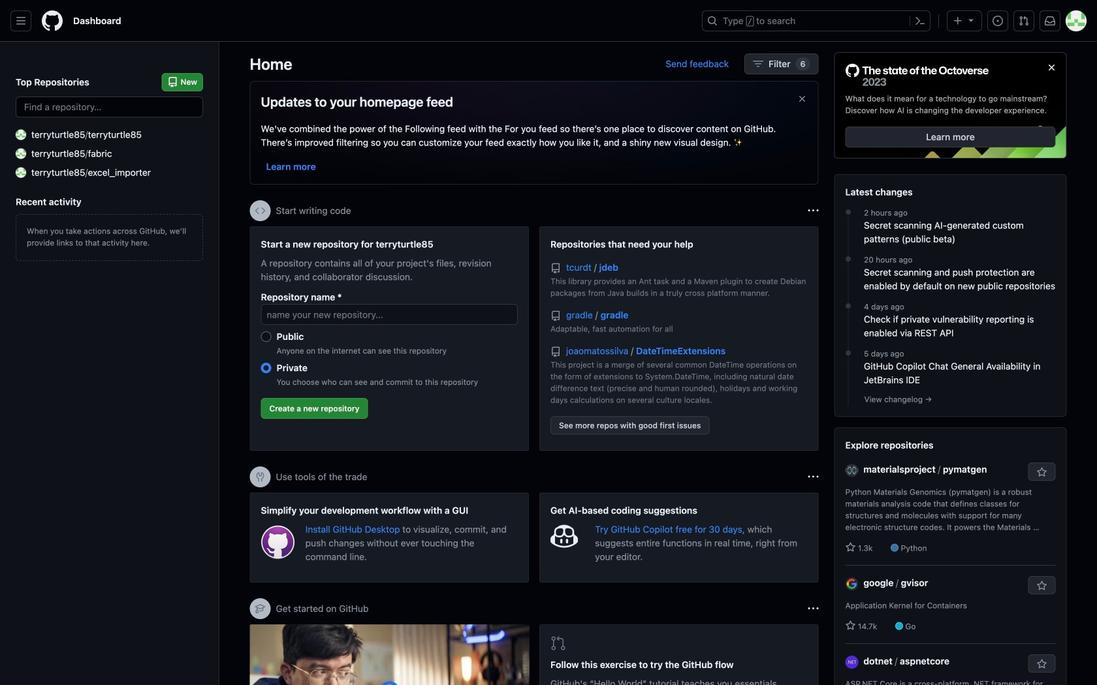 Task type: vqa. For each thing, say whether or not it's contained in the screenshot.
explore repositories navigation
yes



Task type: locate. For each thing, give the bounding box(es) containing it.
repositories that need your help element
[[540, 227, 819, 451]]

0 horizontal spatial git pull request image
[[551, 636, 566, 652]]

simplify your development workflow with a gui element
[[250, 493, 529, 583]]

star image for the @materialsproject profile image
[[846, 543, 856, 553]]

close image
[[1047, 62, 1057, 73]]

2 star image from the top
[[846, 621, 856, 632]]

filter image
[[753, 59, 764, 69]]

none radio inside start a new repository element
[[261, 363, 271, 374]]

2 repo image from the top
[[551, 347, 561, 358]]

star this repository image for 'star' "icon" for @google profile image
[[1037, 582, 1048, 592]]

1 vertical spatial git pull request image
[[551, 636, 566, 652]]

1 vertical spatial star this repository image
[[1037, 582, 1048, 592]]

0 vertical spatial why am i seeing this? image
[[808, 206, 819, 216]]

0 vertical spatial star image
[[846, 543, 856, 553]]

none radio inside start a new repository element
[[261, 332, 271, 342]]

code image
[[255, 206, 266, 216]]

what is github? image
[[248, 624, 531, 686]]

Find a repository… text field
[[16, 97, 203, 118]]

1 vertical spatial star image
[[846, 621, 856, 632]]

repo image
[[551, 264, 561, 274]]

what is github? element
[[248, 624, 531, 686]]

None radio
[[261, 332, 271, 342]]

1 star this repository image from the top
[[1037, 468, 1048, 478]]

x image
[[797, 94, 808, 104]]

repo image
[[551, 311, 561, 322], [551, 347, 561, 358]]

@dotnet profile image
[[846, 657, 859, 670]]

0 vertical spatial star this repository image
[[1037, 468, 1048, 478]]

why am i seeing this? image
[[808, 206, 819, 216], [808, 604, 819, 615]]

star this repository image
[[1037, 468, 1048, 478], [1037, 582, 1048, 592], [1037, 660, 1048, 670]]

1 star image from the top
[[846, 543, 856, 553]]

1 vertical spatial repo image
[[551, 347, 561, 358]]

0 vertical spatial git pull request image
[[1019, 16, 1030, 26]]

1 vertical spatial why am i seeing this? image
[[808, 604, 819, 615]]

git pull request image
[[1019, 16, 1030, 26], [551, 636, 566, 652]]

star image up @google profile image
[[846, 543, 856, 553]]

1 why am i seeing this? image from the top
[[808, 206, 819, 216]]

play image
[[382, 685, 398, 686]]

2 why am i seeing this? image from the top
[[808, 604, 819, 615]]

github desktop image
[[261, 526, 295, 560]]

star image up the @dotnet profile image
[[846, 621, 856, 632]]

0 vertical spatial repo image
[[551, 311, 561, 322]]

3 dot fill image from the top
[[843, 301, 854, 312]]

start a new repository element
[[250, 227, 529, 451]]

2 vertical spatial star this repository image
[[1037, 660, 1048, 670]]

dot fill image
[[843, 207, 854, 218], [843, 254, 854, 265], [843, 301, 854, 312], [843, 348, 854, 359]]

2 star this repository image from the top
[[1037, 582, 1048, 592]]

None radio
[[261, 363, 271, 374]]

1 repo image from the top
[[551, 311, 561, 322]]

why am i seeing this? image for "try the github flow" element
[[808, 604, 819, 615]]

star image
[[846, 543, 856, 553], [846, 621, 856, 632]]



Task type: describe. For each thing, give the bounding box(es) containing it.
mortar board image
[[255, 604, 266, 615]]

explore repositories navigation
[[835, 428, 1067, 686]]

notifications image
[[1045, 16, 1056, 26]]

@google profile image
[[846, 578, 859, 591]]

issue opened image
[[993, 16, 1003, 26]]

command palette image
[[915, 16, 926, 26]]

Top Repositories search field
[[16, 97, 203, 118]]

excel_importer image
[[16, 168, 26, 178]]

fabric image
[[16, 149, 26, 159]]

plus image
[[953, 16, 964, 26]]

git pull request image inside "try the github flow" element
[[551, 636, 566, 652]]

star image for @google profile image
[[846, 621, 856, 632]]

@materialsproject profile image
[[846, 464, 859, 478]]

triangle down image
[[966, 15, 977, 25]]

3 star this repository image from the top
[[1037, 660, 1048, 670]]

4 dot fill image from the top
[[843, 348, 854, 359]]

explore element
[[835, 52, 1067, 686]]

terryturtle85 image
[[16, 130, 26, 140]]

why am i seeing this? image for repositories that need your help element
[[808, 206, 819, 216]]

2 dot fill image from the top
[[843, 254, 854, 265]]

tools image
[[255, 472, 266, 483]]

1 dot fill image from the top
[[843, 207, 854, 218]]

get ai-based coding suggestions element
[[540, 493, 819, 583]]

homepage image
[[42, 10, 63, 31]]

why am i seeing this? image
[[808, 472, 819, 483]]

name your new repository... text field
[[261, 304, 518, 325]]

github logo image
[[846, 63, 989, 88]]

try the github flow element
[[540, 625, 819, 686]]

1 horizontal spatial git pull request image
[[1019, 16, 1030, 26]]

star this repository image for the @materialsproject profile image's 'star' "icon"
[[1037, 468, 1048, 478]]



